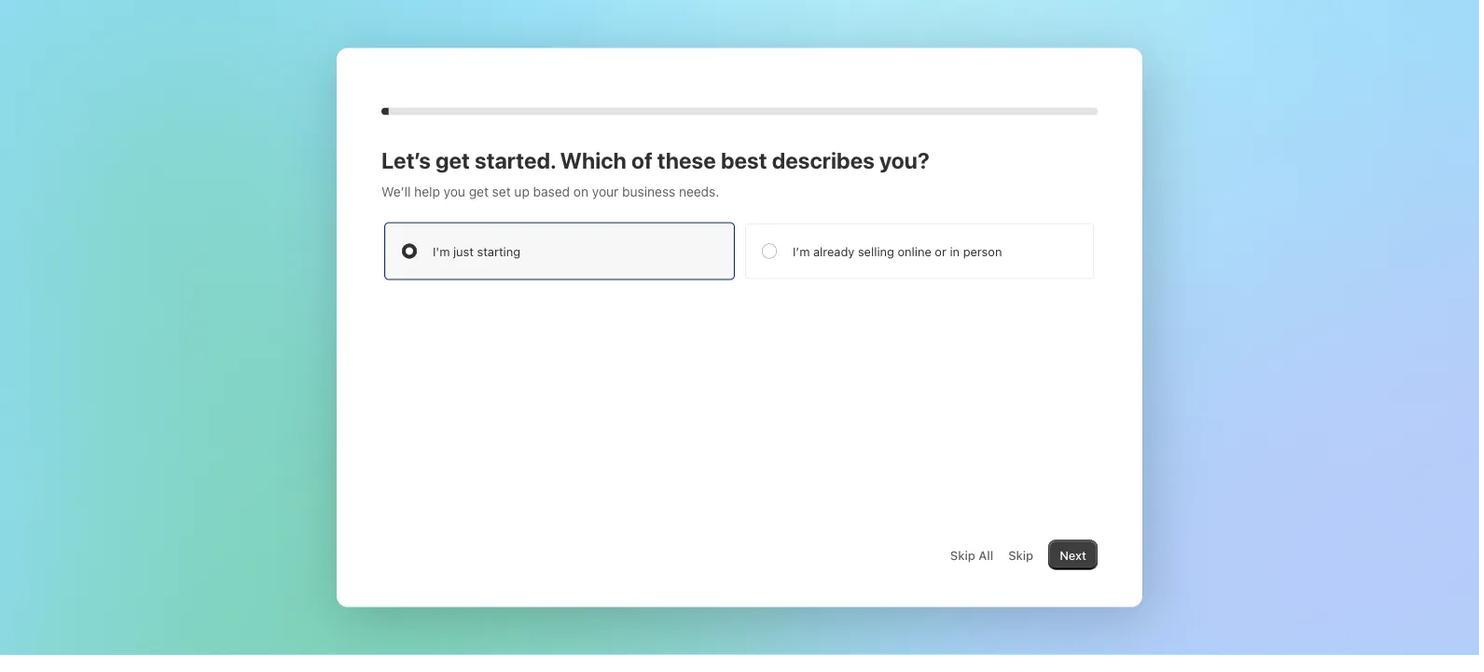 Task type: locate. For each thing, give the bounding box(es) containing it.
i'm already selling online or in person
[[793, 244, 1003, 258]]

skip right all
[[1009, 549, 1034, 563]]

selling
[[858, 244, 895, 258]]

get up you
[[436, 147, 470, 173]]

help
[[414, 184, 440, 199]]

all
[[979, 549, 994, 563]]

skip inside button
[[1009, 549, 1034, 563]]

or
[[935, 244, 947, 258]]

based
[[533, 184, 570, 199]]

skip left all
[[951, 549, 976, 563]]

i'm just starting
[[433, 244, 521, 258]]

just
[[453, 244, 474, 258]]

you?
[[880, 147, 930, 173]]

skip button
[[998, 541, 1045, 571]]

your
[[592, 184, 619, 199]]

next
[[1060, 549, 1087, 563]]

you
[[444, 184, 466, 199]]

skip for skip all
[[951, 549, 976, 563]]

skip for skip
[[1009, 549, 1034, 563]]

of
[[632, 147, 653, 173]]

i'm
[[793, 244, 810, 258]]

2 skip from the left
[[1009, 549, 1034, 563]]

let's get started. which of these best describes you?
[[382, 147, 930, 173]]

business
[[623, 184, 676, 199]]

skip inside button
[[951, 549, 976, 563]]

get left set
[[469, 184, 489, 199]]

skip
[[951, 549, 976, 563], [1009, 549, 1034, 563]]

next button
[[1049, 541, 1098, 571]]

already
[[814, 244, 855, 258]]

get
[[436, 147, 470, 173], [469, 184, 489, 199]]

we'll help you get set up based on your business needs.
[[382, 184, 720, 199]]

starting
[[477, 244, 521, 258]]

skip all
[[951, 549, 994, 563]]

1 skip from the left
[[951, 549, 976, 563]]

0 horizontal spatial skip
[[951, 549, 976, 563]]

1 horizontal spatial skip
[[1009, 549, 1034, 563]]



Task type: describe. For each thing, give the bounding box(es) containing it.
started.
[[475, 147, 556, 173]]

skip all button
[[940, 541, 1005, 571]]

online
[[898, 244, 932, 258]]

0 vertical spatial get
[[436, 147, 470, 173]]

person
[[964, 244, 1003, 258]]

needs.
[[679, 184, 720, 199]]

describes
[[772, 147, 875, 173]]

set
[[492, 184, 511, 199]]

best
[[721, 147, 768, 173]]

in
[[950, 244, 960, 258]]

let's
[[382, 147, 431, 173]]

on
[[574, 184, 589, 199]]

i'm
[[433, 244, 450, 258]]

we'll
[[382, 184, 411, 199]]

up
[[515, 184, 530, 199]]

which
[[560, 147, 627, 173]]

1 vertical spatial get
[[469, 184, 489, 199]]

these
[[658, 147, 716, 173]]



Task type: vqa. For each thing, say whether or not it's contained in the screenshot.
skip to the right
yes



